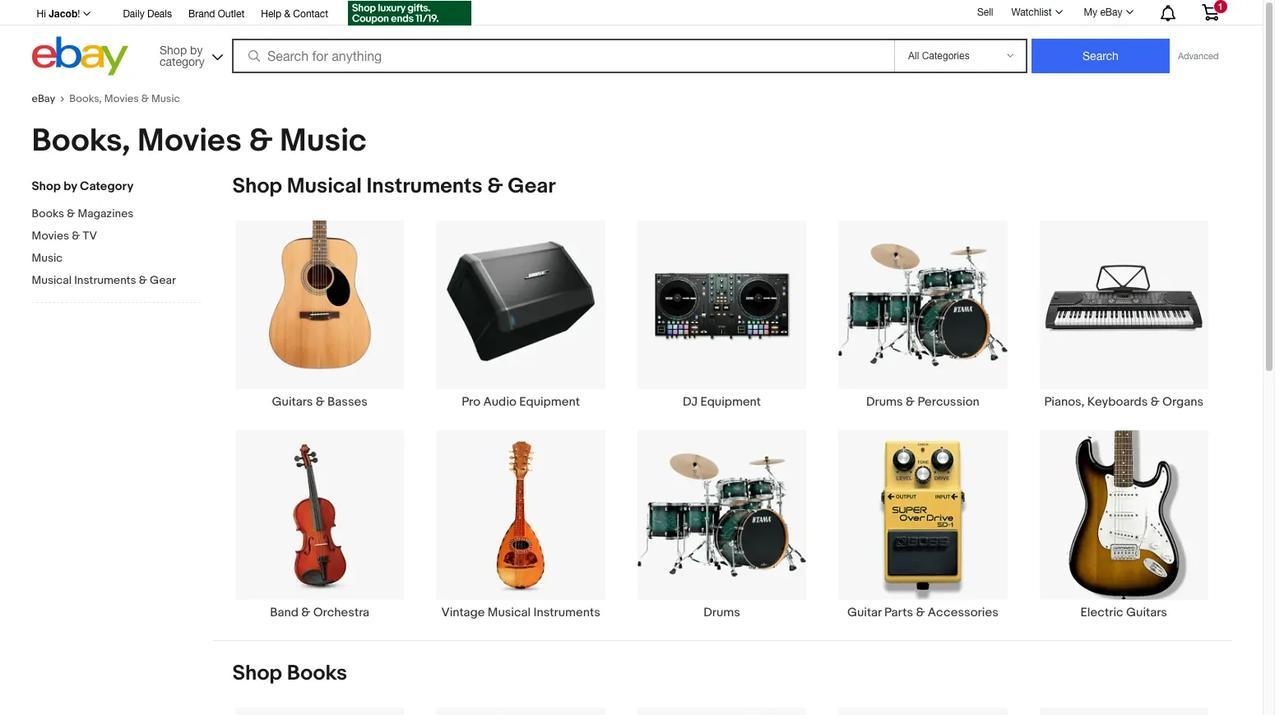 Task type: locate. For each thing, give the bounding box(es) containing it.
0 vertical spatial instruments
[[367, 174, 483, 199]]

0 horizontal spatial music
[[32, 251, 63, 265]]

books, movies & music
[[69, 92, 180, 105], [32, 122, 367, 161]]

2 horizontal spatial musical
[[488, 605, 531, 620]]

2 vertical spatial music
[[32, 251, 63, 265]]

1 equipment from the left
[[520, 395, 580, 410]]

shop for shop musical instruments & gear
[[233, 174, 282, 199]]

books inside main content
[[287, 661, 348, 686]]

movies right ebay link
[[104, 92, 139, 105]]

guitars right electric
[[1127, 605, 1168, 620]]

none submit inside shop by category banner
[[1032, 39, 1170, 73]]

books inside books & magazines movies & tv music musical instruments & gear
[[32, 207, 64, 221]]

0 vertical spatial drums
[[867, 395, 904, 410]]

books down shop by category
[[32, 207, 64, 221]]

electric guitars
[[1081, 605, 1168, 620]]

movies inside books & magazines movies & tv music musical instruments & gear
[[32, 229, 69, 243]]

drums for drums & percussion
[[867, 395, 904, 410]]

0 vertical spatial list
[[213, 220, 1232, 640]]

musical
[[287, 174, 362, 199], [32, 273, 72, 287], [488, 605, 531, 620]]

1 horizontal spatial musical
[[287, 174, 362, 199]]

0 vertical spatial books
[[32, 207, 64, 221]]

movies down category
[[137, 122, 242, 161]]

1 vertical spatial books
[[287, 661, 348, 686]]

2 equipment from the left
[[701, 395, 761, 410]]

band
[[270, 605, 299, 620]]

0 horizontal spatial ebay
[[32, 92, 55, 105]]

books & magazines movies & tv music musical instruments & gear
[[32, 207, 176, 287]]

0 horizontal spatial books
[[32, 207, 64, 221]]

my ebay link
[[1076, 2, 1141, 22]]

ebay inside my ebay link
[[1101, 7, 1123, 18]]

1 vertical spatial gear
[[150, 273, 176, 287]]

accessories
[[928, 605, 999, 620]]

category
[[80, 179, 134, 194]]

0 vertical spatial books,
[[69, 92, 102, 105]]

books,
[[69, 92, 102, 105], [32, 122, 130, 161]]

1 horizontal spatial books
[[287, 661, 348, 686]]

help & contact link
[[261, 6, 328, 24]]

pro audio equipment
[[462, 395, 580, 410]]

1 horizontal spatial by
[[190, 43, 203, 56]]

list containing guitars & basses
[[213, 220, 1232, 640]]

None submit
[[1032, 39, 1170, 73]]

shop
[[160, 43, 187, 56], [233, 174, 282, 199], [32, 179, 61, 194], [233, 661, 282, 686]]

1 horizontal spatial guitars
[[1127, 605, 1168, 620]]

movies left tv
[[32, 229, 69, 243]]

parts
[[885, 605, 914, 620]]

0 horizontal spatial musical
[[32, 273, 72, 287]]

jacob
[[49, 7, 78, 20]]

shop for shop by category
[[32, 179, 61, 194]]

main content
[[213, 174, 1232, 715]]

shop musical instruments & gear
[[233, 174, 556, 199]]

1 vertical spatial by
[[63, 179, 77, 194]]

vintage musical instruments
[[442, 605, 601, 620]]

equipment inside dj equipment link
[[701, 395, 761, 410]]

shop by category button
[[152, 37, 226, 72]]

orchestra
[[313, 605, 370, 620]]

pro audio equipment link
[[421, 220, 622, 410]]

0 horizontal spatial drums
[[704, 605, 741, 620]]

percussion
[[918, 395, 980, 410]]

pianos,
[[1045, 395, 1085, 410]]

equipment
[[520, 395, 580, 410], [701, 395, 761, 410]]

musical for vintage
[[488, 605, 531, 620]]

0 vertical spatial books, movies & music
[[69, 92, 180, 105]]

0 horizontal spatial gear
[[150, 273, 176, 287]]

movies
[[104, 92, 139, 105], [137, 122, 242, 161], [32, 229, 69, 243]]

0 vertical spatial musical
[[287, 174, 362, 199]]

ebay
[[1101, 7, 1123, 18], [32, 92, 55, 105]]

account navigation
[[28, 0, 1232, 28]]

!
[[78, 8, 80, 20]]

2 vertical spatial instruments
[[534, 605, 601, 620]]

brand
[[188, 8, 215, 20]]

sell link
[[970, 6, 1001, 18]]

electric guitars link
[[1024, 430, 1225, 620]]

0 horizontal spatial guitars
[[272, 395, 313, 410]]

music
[[151, 92, 180, 105], [280, 122, 367, 161], [32, 251, 63, 265]]

1 horizontal spatial equipment
[[701, 395, 761, 410]]

basses
[[328, 395, 368, 410]]

0 horizontal spatial by
[[63, 179, 77, 194]]

drums & percussion link
[[823, 220, 1024, 410]]

dj equipment
[[683, 395, 761, 410]]

1 horizontal spatial gear
[[508, 174, 556, 199]]

equipment right audio
[[520, 395, 580, 410]]

category
[[160, 55, 205, 68]]

1 vertical spatial instruments
[[74, 273, 136, 287]]

gear
[[508, 174, 556, 199], [150, 273, 176, 287]]

1 vertical spatial list
[[213, 707, 1232, 715]]

list for shop musical instruments & gear
[[213, 220, 1232, 640]]

guitars
[[272, 395, 313, 410], [1127, 605, 1168, 620]]

by for category
[[63, 179, 77, 194]]

musical inside books & magazines movies & tv music musical instruments & gear
[[32, 273, 72, 287]]

get the coupon image
[[348, 1, 472, 26]]

1 horizontal spatial drums
[[867, 395, 904, 410]]

0 horizontal spatial equipment
[[520, 395, 580, 410]]

1 horizontal spatial music
[[151, 92, 180, 105]]

by for category
[[190, 43, 203, 56]]

1 vertical spatial movies
[[137, 122, 242, 161]]

0 vertical spatial gear
[[508, 174, 556, 199]]

shop by category banner
[[28, 0, 1232, 80]]

equipment right "dj"
[[701, 395, 761, 410]]

shop for shop books
[[233, 661, 282, 686]]

0 vertical spatial music
[[151, 92, 180, 105]]

by
[[190, 43, 203, 56], [63, 179, 77, 194]]

&
[[284, 8, 291, 20], [141, 92, 149, 105], [249, 122, 273, 161], [487, 174, 503, 199], [67, 207, 75, 221], [72, 229, 80, 243], [139, 273, 147, 287], [316, 395, 325, 410], [906, 395, 915, 410], [1151, 395, 1160, 410], [302, 605, 311, 620], [917, 605, 926, 620]]

shop inside the shop by category
[[160, 43, 187, 56]]

0 vertical spatial guitars
[[272, 395, 313, 410]]

outlet
[[218, 8, 245, 20]]

daily deals link
[[123, 6, 172, 24]]

2 horizontal spatial instruments
[[534, 605, 601, 620]]

help
[[261, 8, 282, 20]]

list
[[213, 220, 1232, 640], [213, 707, 1232, 715]]

instruments for vintage musical instruments
[[534, 605, 601, 620]]

instruments
[[367, 174, 483, 199], [74, 273, 136, 287], [534, 605, 601, 620]]

1 horizontal spatial instruments
[[367, 174, 483, 199]]

magazines
[[78, 207, 134, 221]]

1 list from the top
[[213, 220, 1232, 640]]

2 vertical spatial musical
[[488, 605, 531, 620]]

by left category
[[63, 179, 77, 194]]

books down band & orchestra
[[287, 661, 348, 686]]

0 vertical spatial by
[[190, 43, 203, 56]]

1 vertical spatial guitars
[[1127, 605, 1168, 620]]

brand outlet
[[188, 8, 245, 20]]

2 list from the top
[[213, 707, 1232, 715]]

1 vertical spatial musical
[[32, 273, 72, 287]]

band & orchestra
[[270, 605, 370, 620]]

list for shop books
[[213, 707, 1232, 715]]

guitars left basses
[[272, 395, 313, 410]]

0 vertical spatial ebay
[[1101, 7, 1123, 18]]

1 vertical spatial drums
[[704, 605, 741, 620]]

books
[[32, 207, 64, 221], [287, 661, 348, 686]]

& inside account navigation
[[284, 8, 291, 20]]

drums
[[867, 395, 904, 410], [704, 605, 741, 620]]

daily
[[123, 8, 145, 20]]

2 horizontal spatial music
[[280, 122, 367, 161]]

by inside the shop by category
[[190, 43, 203, 56]]

0 horizontal spatial instruments
[[74, 273, 136, 287]]

1 horizontal spatial ebay
[[1101, 7, 1123, 18]]

shop by category
[[32, 179, 134, 194]]

2 vertical spatial movies
[[32, 229, 69, 243]]

by down brand
[[190, 43, 203, 56]]



Task type: vqa. For each thing, say whether or not it's contained in the screenshot.
& inside "link"
yes



Task type: describe. For each thing, give the bounding box(es) containing it.
guitars inside guitars & basses link
[[272, 395, 313, 410]]

musical instruments & gear link
[[32, 273, 188, 289]]

shop books
[[233, 661, 348, 686]]

gear inside books & magazines movies & tv music musical instruments & gear
[[150, 273, 176, 287]]

daily deals
[[123, 8, 172, 20]]

guitar parts & accessories link
[[823, 430, 1024, 620]]

movies & tv link
[[32, 229, 188, 244]]

advanced link
[[1170, 40, 1228, 72]]

instruments inside books & magazines movies & tv music musical instruments & gear
[[74, 273, 136, 287]]

help & contact
[[261, 8, 328, 20]]

advanced
[[1179, 51, 1219, 61]]

contact
[[293, 8, 328, 20]]

main content containing shop musical instruments & gear
[[213, 174, 1232, 715]]

organs
[[1163, 395, 1204, 410]]

instruments for shop musical instruments & gear
[[367, 174, 483, 199]]

guitars & basses link
[[219, 220, 421, 410]]

my
[[1085, 7, 1098, 18]]

electric
[[1081, 605, 1124, 620]]

hi
[[37, 8, 46, 20]]

hi jacob !
[[37, 7, 80, 20]]

drums link
[[622, 430, 823, 620]]

equipment inside "pro audio equipment" link
[[520, 395, 580, 410]]

shop for shop by category
[[160, 43, 187, 56]]

gear inside main content
[[508, 174, 556, 199]]

1 vertical spatial books,
[[32, 122, 130, 161]]

guitar
[[848, 605, 882, 620]]

1 vertical spatial ebay
[[32, 92, 55, 105]]

musical for shop
[[287, 174, 362, 199]]

1
[[1219, 2, 1224, 12]]

deals
[[147, 8, 172, 20]]

watchlist link
[[1003, 2, 1071, 22]]

my ebay
[[1085, 7, 1123, 18]]

ebay link
[[32, 92, 69, 105]]

brand outlet link
[[188, 6, 245, 24]]

watchlist
[[1012, 7, 1052, 18]]

vintage musical instruments link
[[421, 430, 622, 620]]

guitars & basses
[[272, 395, 368, 410]]

dj
[[683, 395, 698, 410]]

books & magazines link
[[32, 207, 188, 222]]

Search for anything text field
[[235, 40, 891, 72]]

pro
[[462, 395, 481, 410]]

0 vertical spatial movies
[[104, 92, 139, 105]]

band & orchestra link
[[219, 430, 421, 620]]

pianos, keyboards & organs
[[1045, 395, 1204, 410]]

drums for drums
[[704, 605, 741, 620]]

music link
[[32, 251, 188, 267]]

keyboards
[[1088, 395, 1149, 410]]

1 link
[[1192, 0, 1229, 24]]

pianos, keyboards & organs link
[[1024, 220, 1225, 410]]

shop by category
[[160, 43, 205, 68]]

music inside books & magazines movies & tv music musical instruments & gear
[[32, 251, 63, 265]]

sell
[[978, 6, 994, 18]]

1 vertical spatial music
[[280, 122, 367, 161]]

vintage
[[442, 605, 485, 620]]

1 vertical spatial books, movies & music
[[32, 122, 367, 161]]

guitars inside electric guitars link
[[1127, 605, 1168, 620]]

drums & percussion
[[867, 395, 980, 410]]

dj equipment link
[[622, 220, 823, 410]]

tv
[[83, 229, 97, 243]]

guitar parts & accessories
[[848, 605, 999, 620]]

audio
[[483, 395, 517, 410]]



